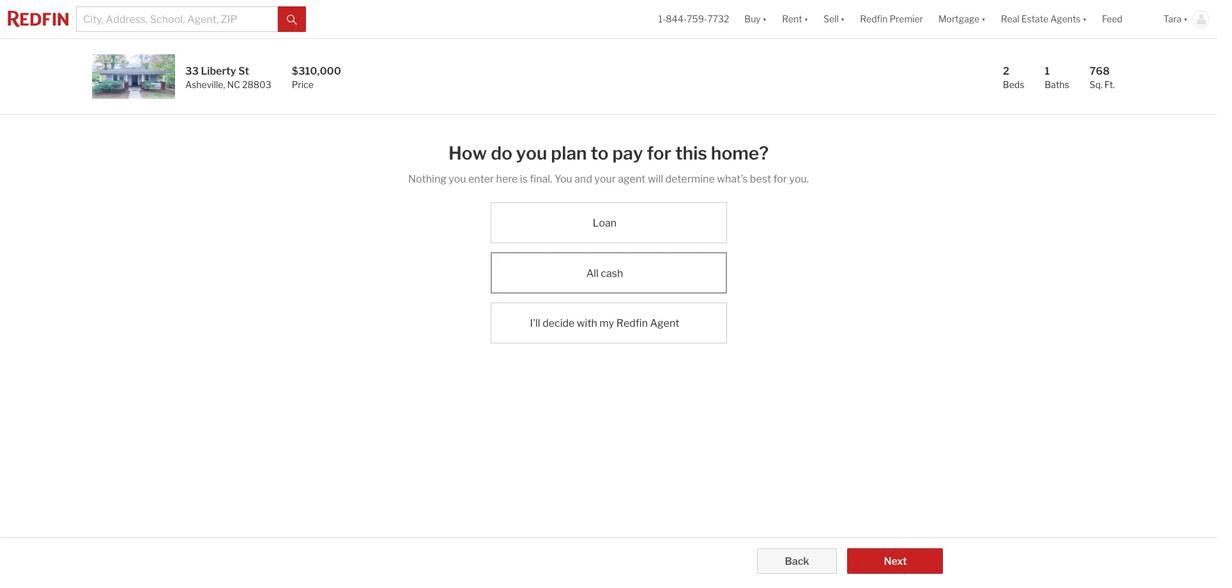 Task type: locate. For each thing, give the bounding box(es) containing it.
0 horizontal spatial you
[[449, 173, 466, 185]]

asheville
[[185, 79, 223, 90]]

real estate agents ▾ link
[[1001, 0, 1087, 38]]

2 ▾ from the left
[[804, 14, 808, 25]]

▾ right agents at right top
[[1083, 14, 1087, 25]]

liberty
[[201, 65, 236, 77]]

nothing you enter here is final. you and your agent will determine what's best for you.
[[408, 173, 809, 185]]

1 vertical spatial you
[[449, 173, 466, 185]]

real estate agents ▾ button
[[993, 0, 1094, 38]]

33
[[185, 65, 199, 77]]

nothing
[[408, 173, 446, 185]]

redfin left premier
[[860, 14, 888, 25]]

how do you plan to pay for this home?
[[448, 142, 769, 164]]

1 ▾ from the left
[[763, 14, 767, 25]]

for left you.
[[773, 173, 787, 185]]

mortgage
[[938, 14, 980, 25]]

you up is
[[516, 142, 547, 164]]

▾
[[763, 14, 767, 25], [804, 14, 808, 25], [841, 14, 845, 25], [982, 14, 986, 25], [1083, 14, 1087, 25], [1184, 14, 1188, 25]]

your
[[594, 173, 616, 185]]

▾ for sell ▾
[[841, 14, 845, 25]]

7732
[[707, 14, 729, 25]]

0 horizontal spatial redfin
[[616, 317, 648, 330]]

buy
[[744, 14, 761, 25]]

▾ right sell
[[841, 14, 845, 25]]

baths
[[1045, 79, 1069, 90]]

cash
[[601, 267, 623, 280]]

price
[[292, 79, 314, 90]]

4 ▾ from the left
[[982, 14, 986, 25]]

you
[[516, 142, 547, 164], [449, 173, 466, 185]]

next
[[884, 556, 907, 568]]

▾ right buy
[[763, 14, 767, 25]]

for
[[647, 142, 671, 164], [773, 173, 787, 185]]

enter
[[468, 173, 494, 185]]

you left enter
[[449, 173, 466, 185]]

1 vertical spatial for
[[773, 173, 787, 185]]

all cash
[[586, 267, 623, 280]]

do
[[491, 142, 512, 164]]

for up will
[[647, 142, 671, 164]]

1 horizontal spatial redfin
[[860, 14, 888, 25]]

st
[[238, 65, 249, 77]]

home?
[[711, 142, 769, 164]]

1-844-759-7732 link
[[658, 14, 729, 25]]

3 ▾ from the left
[[841, 14, 845, 25]]

▾ right mortgage
[[982, 14, 986, 25]]

tara ▾
[[1163, 14, 1188, 25]]

▾ right rent
[[804, 14, 808, 25]]

redfin right my
[[616, 317, 648, 330]]

sell ▾ button
[[816, 0, 852, 38]]

6 ▾ from the left
[[1184, 14, 1188, 25]]

▾ right tara
[[1184, 14, 1188, 25]]

with
[[577, 317, 597, 330]]

▾ for tara ▾
[[1184, 14, 1188, 25]]

33 liberty st asheville , nc 28803
[[185, 65, 271, 90]]

determine
[[665, 173, 715, 185]]

1 horizontal spatial you
[[516, 142, 547, 164]]

0 vertical spatial for
[[647, 142, 671, 164]]

0 vertical spatial redfin
[[860, 14, 888, 25]]

redfin
[[860, 14, 888, 25], [616, 317, 648, 330]]

,
[[223, 79, 225, 90]]

how
[[448, 142, 487, 164]]

feed
[[1102, 14, 1122, 25]]

sell
[[824, 14, 839, 25]]

0 vertical spatial you
[[516, 142, 547, 164]]

what's
[[717, 173, 748, 185]]

here
[[496, 173, 518, 185]]

sq.
[[1090, 79, 1103, 90]]

759-
[[687, 14, 707, 25]]

next button
[[847, 549, 943, 574]]

mortgage ▾ button
[[931, 0, 993, 38]]

my
[[599, 317, 614, 330]]



Task type: vqa. For each thing, say whether or not it's contained in the screenshot.


Task type: describe. For each thing, give the bounding box(es) containing it.
2
[[1003, 65, 1009, 77]]

how do you plan to pay for this home?. required field. element
[[408, 135, 809, 167]]

this
[[675, 142, 707, 164]]

back button
[[757, 549, 837, 574]]

28803
[[242, 79, 271, 90]]

0 horizontal spatial for
[[647, 142, 671, 164]]

premier
[[890, 14, 923, 25]]

pay
[[612, 142, 643, 164]]

agent
[[650, 317, 679, 330]]

loan
[[593, 217, 617, 230]]

1
[[1045, 65, 1050, 77]]

redfin premier button
[[852, 0, 931, 38]]

real
[[1001, 14, 1019, 25]]

rent
[[782, 14, 802, 25]]

768 sq. ft.
[[1090, 65, 1115, 90]]

back
[[785, 556, 809, 568]]

844-
[[666, 14, 687, 25]]

to
[[591, 142, 609, 164]]

▾ for buy ▾
[[763, 14, 767, 25]]

sell ▾ button
[[824, 0, 845, 38]]

1 horizontal spatial for
[[773, 173, 787, 185]]

▾ for rent ▾
[[804, 14, 808, 25]]

mortgage ▾ button
[[938, 0, 986, 38]]

agent
[[618, 173, 646, 185]]

1 vertical spatial redfin
[[616, 317, 648, 330]]

City, Address, School, Agent, ZIP search field
[[76, 6, 278, 32]]

redfin inside button
[[860, 14, 888, 25]]

real estate agents ▾
[[1001, 14, 1087, 25]]

plan
[[551, 142, 587, 164]]

submit search image
[[287, 15, 297, 25]]

$310,000
[[292, 65, 341, 77]]

1-
[[658, 14, 666, 25]]

1-844-759-7732
[[658, 14, 729, 25]]

estate
[[1021, 14, 1048, 25]]

agents
[[1050, 14, 1081, 25]]

feed button
[[1094, 0, 1156, 38]]

rent ▾
[[782, 14, 808, 25]]

rent ▾ button
[[774, 0, 816, 38]]

i'll decide with my redfin agent
[[530, 317, 679, 330]]

mortgage ▾
[[938, 14, 986, 25]]

buy ▾
[[744, 14, 767, 25]]

redfin premier
[[860, 14, 923, 25]]

will
[[648, 173, 663, 185]]

$310,000 price
[[292, 65, 341, 90]]

is
[[520, 173, 528, 185]]

1 baths
[[1045, 65, 1069, 90]]

5 ▾ from the left
[[1083, 14, 1087, 25]]

768
[[1090, 65, 1110, 77]]

ft.
[[1104, 79, 1115, 90]]

you
[[554, 173, 572, 185]]

all
[[586, 267, 599, 280]]

buy ▾ button
[[737, 0, 774, 38]]

you.
[[789, 173, 809, 185]]

rent ▾ button
[[782, 0, 808, 38]]

sell ▾
[[824, 14, 845, 25]]

tara
[[1163, 14, 1182, 25]]

best
[[750, 173, 771, 185]]

nc
[[227, 79, 240, 90]]

2 beds
[[1003, 65, 1024, 90]]

and
[[575, 173, 592, 185]]

beds
[[1003, 79, 1024, 90]]

i'll
[[530, 317, 540, 330]]

decide
[[542, 317, 575, 330]]

buy ▾ button
[[744, 0, 767, 38]]

final.
[[530, 173, 552, 185]]

▾ for mortgage ▾
[[982, 14, 986, 25]]



